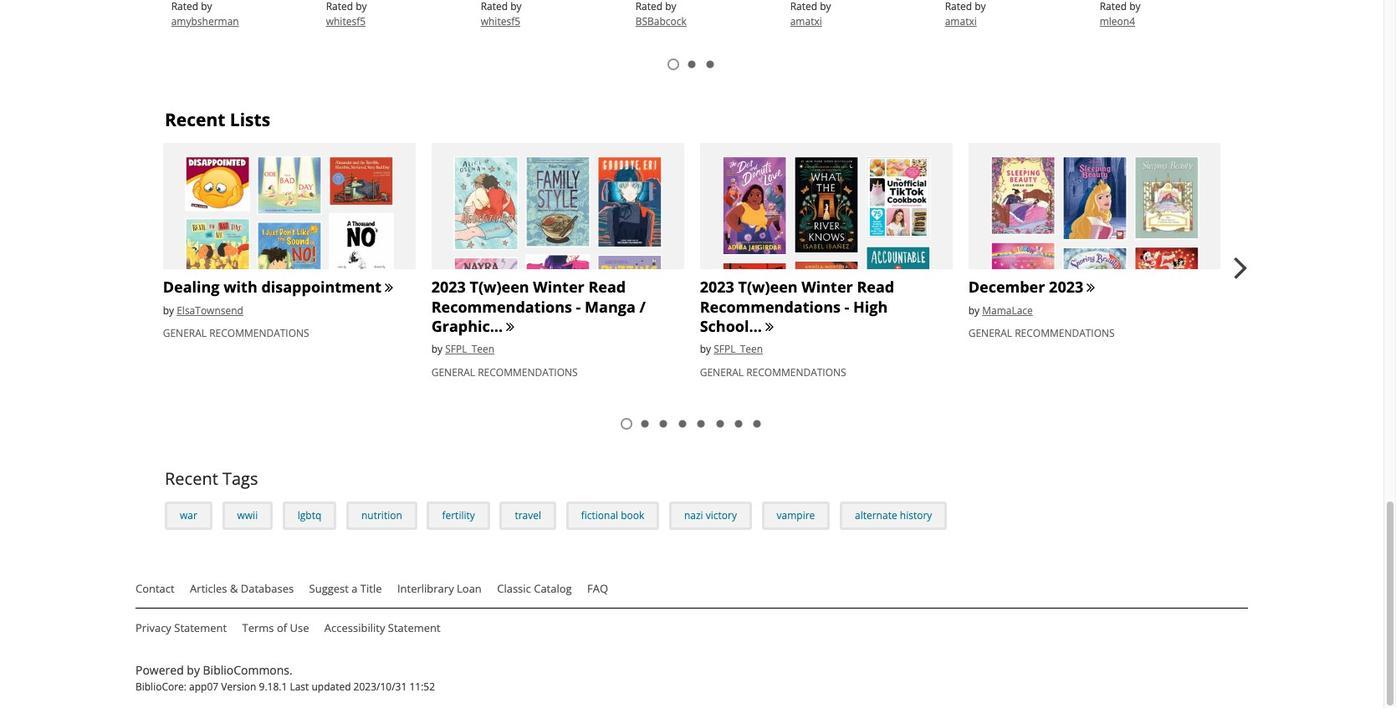 Task type: vqa. For each thing, say whether or not it's contained in the screenshot.
Format
no



Task type: describe. For each thing, give the bounding box(es) containing it.
dealing with disap­point­ment link
[[163, 277, 382, 297]]

privacy
[[136, 621, 171, 636]]

general recommendations for 2023 t(w)een winter read recom­menda­tions - manga / graphic…
[[432, 366, 578, 380]]

with
[[224, 277, 258, 297]]

fertility link
[[442, 509, 475, 523]]

dealing with disap­point­ment
[[163, 277, 382, 297]]

alternate
[[855, 509, 898, 523]]

2023 t(w)een winter read recom­menda­tions - manga / graphic…
[[432, 277, 646, 336]]

classic
[[497, 582, 531, 597]]

databases
[[241, 582, 294, 597]]

last
[[290, 680, 309, 694]]

mleon4 link
[[1100, 14, 1211, 29]]

recommendations for 2023 t(w)een winter read recom­menda­tions - high school…
[[747, 366, 847, 380]]

svg chevron double right image
[[382, 281, 397, 296]]

travel
[[515, 509, 541, 523]]

general recommendations for dealing with disap­point­ment
[[163, 327, 309, 341]]

statement for privacy statement
[[174, 621, 227, 636]]

mamalace
[[983, 303, 1033, 318]]

vampire link
[[777, 509, 815, 523]]

nazi
[[684, 509, 703, 523]]

powered
[[136, 663, 184, 679]]

december 2023 - mamalace image
[[969, 143, 1221, 454]]

fictional book link
[[581, 509, 645, 523]]

lgbtq
[[298, 509, 322, 523]]

updated
[[312, 680, 351, 694]]

1 amatxi link from the left
[[790, 14, 901, 29]]

2023 t(w)een winter read recom­menda­tions - high school… link
[[700, 277, 895, 336]]

by sfpl_teen for 2023 t(w)een winter read recom­menda­tions - manga / graphic…
[[432, 342, 495, 357]]

alternate history
[[855, 509, 932, 523]]

2 whitesf5 link from the left
[[481, 14, 591, 29]]

suggest
[[309, 582, 349, 597]]

dealing
[[163, 277, 220, 297]]

war link
[[180, 509, 197, 523]]

faq
[[587, 582, 608, 597]]

by sfpl_teen for 2023 t(w)een winter read recom­menda­tions - high school…
[[700, 342, 763, 357]]

0 vertical spatial svg dots active image
[[667, 58, 680, 71]]

general for dealing with disap­point­ment
[[163, 327, 207, 341]]

contact link
[[136, 582, 175, 597]]

loan
[[457, 582, 482, 597]]

by inside powered by bibliocommons. bibliocore: app07 version 9.18.1 last updated 2023/10/31 11:52
[[187, 663, 200, 679]]

1 svg dots not active image from the left
[[638, 417, 652, 431]]

fertility
[[442, 509, 475, 523]]

2023/10/31
[[354, 680, 407, 694]]

2023 for 2023 t(w)een winter read recom­menda­tions - high school…
[[700, 277, 735, 297]]

statement for accessibility statement
[[388, 621, 441, 636]]

wwii
[[237, 509, 258, 523]]

manga
[[585, 297, 636, 317]]

privacy statement link
[[136, 621, 227, 636]]

school…
[[700, 316, 762, 336]]

&
[[230, 582, 238, 597]]

contact
[[136, 582, 175, 597]]

travel link
[[515, 509, 541, 523]]

svg chevron double right image for december 2023
[[1084, 281, 1099, 296]]

suggest a title
[[309, 582, 382, 597]]

by for 2023 t(w)een winter read recom­menda­tions - high school…
[[700, 342, 711, 357]]

sfpl_teen for 2023 t(w)een winter read recom­menda­tions - high school…
[[714, 342, 763, 357]]

bibliocommons.
[[203, 663, 293, 679]]

history
[[900, 509, 932, 523]]

elsatownsend
[[177, 303, 243, 318]]

version
[[221, 680, 256, 694]]

bsbabcock link
[[636, 14, 746, 29]]

2023 t(w)een winter read recommendations - manga / graphic novel edition - sfpl_teen image
[[432, 143, 684, 464]]

faq link
[[587, 582, 608, 597]]

- for high
[[845, 297, 850, 317]]

dealing with disappointment - elsatownsend image
[[163, 143, 416, 380]]

read for high
[[857, 277, 895, 297]]

vampire
[[777, 509, 815, 523]]

accessibility statement
[[325, 621, 441, 636]]

by mamalace
[[969, 303, 1033, 318]]

powered by bibliocommons. bibliocore: app07 version 9.18.1 last updated 2023/10/31 11:52
[[136, 663, 435, 694]]

app07
[[189, 680, 219, 694]]

by for december 2023
[[969, 303, 980, 318]]

2023 for 2023 t(w)een winter read recom­menda­tions - manga / graphic…
[[432, 277, 466, 297]]

of
[[277, 621, 287, 636]]

sfpl_teen for 2023 t(w)een winter read recom­menda­tions - manga / graphic…
[[445, 342, 495, 357]]

by for 2023 t(w)een winter read recom­menda­tions - manga / graphic…
[[432, 342, 443, 357]]

recommendations for 2023 t(w)een winter read recom­menda­tions - manga / graphic…
[[478, 366, 578, 380]]

graphic…
[[432, 316, 503, 336]]

december 2023
[[969, 277, 1084, 297]]

2023 t(w)een winter read recom­menda­tions - manga / graphic… link
[[432, 277, 646, 336]]

accessibility statement link
[[325, 621, 441, 636]]

recent for recent tags
[[165, 468, 218, 490]]

mamalace link
[[983, 303, 1033, 318]]

general recommendations for december 2023
[[969, 327, 1115, 341]]

whitesf5 for second the whitesf5 link from the right
[[326, 14, 366, 29]]

11:52
[[410, 680, 435, 694]]

december
[[969, 277, 1045, 297]]

use
[[290, 621, 309, 636]]

a
[[352, 582, 358, 597]]

terms of use link
[[242, 621, 309, 636]]

amatxi for first amatxi link from the left
[[790, 14, 822, 29]]

general for 2023 t(w)een winter read recom­menda­tions - manga / graphic…
[[432, 366, 475, 380]]

nazi victory link
[[684, 509, 737, 523]]



Task type: locate. For each thing, give the bounding box(es) containing it.
0 horizontal spatial by sfpl_teen
[[432, 342, 495, 357]]

recom­menda­tions inside 2023 t(w)een winter read recom­menda­tions - manga / graphic…
[[432, 297, 572, 317]]

1 vertical spatial recent
[[165, 468, 218, 490]]

0 horizontal spatial svg chevron double right image
[[503, 320, 518, 336]]

1 sfpl_teen from the left
[[445, 342, 495, 357]]

nutrition link
[[361, 509, 402, 523]]

1 read from the left
[[589, 277, 626, 297]]

wwii link
[[237, 509, 258, 523]]

2023 up school…
[[700, 277, 735, 297]]

by down the dealing
[[163, 303, 174, 318]]

general recommendations down school…
[[700, 366, 847, 380]]

recommendations down the dealing with disap­point­ment 'link'
[[209, 327, 309, 341]]

accessibility
[[325, 621, 385, 636]]

mleon4
[[1100, 14, 1136, 29]]

read inside 2023 t(w)een winter read recom­menda­tions - high school…
[[857, 277, 895, 297]]

statement down interlibrary
[[388, 621, 441, 636]]

sfpl_teen link down the graphic… at the left
[[445, 342, 495, 357]]

2023 up the graphic… at the left
[[432, 277, 466, 297]]

1 whitesf5 from the left
[[326, 14, 366, 29]]

2 sfpl_teen from the left
[[714, 342, 763, 357]]

by elsatownsend
[[163, 303, 243, 318]]

1 horizontal spatial t(w)een
[[738, 277, 798, 297]]

sfpl_teen link down school…
[[714, 342, 763, 357]]

general recommendations for 2023 t(w)een winter read recom­menda­tions - high school…
[[700, 366, 847, 380]]

recent left lists
[[165, 108, 225, 131]]

0 horizontal spatial read
[[589, 277, 626, 297]]

1 horizontal spatial sfpl_teen
[[714, 342, 763, 357]]

general recommendations down elsatownsend link
[[163, 327, 309, 341]]

1 horizontal spatial sfpl_teen link
[[714, 342, 763, 357]]

0 horizontal spatial t(w)een
[[470, 277, 529, 297]]

2 svg dots not active image from the left
[[657, 417, 671, 431]]

0 horizontal spatial amatxi link
[[790, 14, 901, 29]]

winter for high
[[802, 277, 853, 297]]

general recommendations down mamalace
[[969, 327, 1115, 341]]

book
[[621, 509, 645, 523]]

2 horizontal spatial 2023
[[1049, 277, 1084, 297]]

0 horizontal spatial svg dots active image
[[620, 417, 633, 431]]

war
[[180, 509, 197, 523]]

general down by mamalace
[[969, 327, 1013, 341]]

recent
[[165, 108, 225, 131], [165, 468, 218, 490]]

2 recom­menda­tions from the left
[[700, 297, 841, 317]]

disap­point­ment
[[261, 277, 382, 297]]

by
[[163, 303, 174, 318], [969, 303, 980, 318], [432, 342, 443, 357], [700, 342, 711, 357], [187, 663, 200, 679]]

2 by sfpl_teen from the left
[[700, 342, 763, 357]]

0 horizontal spatial winter
[[533, 277, 585, 297]]

winter for manga
[[533, 277, 585, 297]]

0 horizontal spatial statement
[[174, 621, 227, 636]]

winter
[[533, 277, 585, 297], [802, 277, 853, 297]]

2 read from the left
[[857, 277, 895, 297]]

sfpl_teen down the graphic… at the left
[[445, 342, 495, 357]]

1 horizontal spatial 2023
[[700, 277, 735, 297]]

- inside 2023 t(w)een winter read recom­menda­tions - high school…
[[845, 297, 850, 317]]

svg chevron double right image for 2023 t(w)een winter read recom­menda­tions - high school…
[[762, 320, 777, 336]]

2023 inside 2023 t(w)een winter read recom­menda­tions - manga / graphic…
[[432, 277, 466, 297]]

sfpl_teen
[[445, 342, 495, 357], [714, 342, 763, 357]]

2 - from the left
[[845, 297, 850, 317]]

recommendations for december 2023
[[1015, 327, 1115, 341]]

tags
[[223, 468, 258, 490]]

by down school…
[[700, 342, 711, 357]]

2 sfpl_teen link from the left
[[714, 342, 763, 357]]

catalog
[[534, 582, 572, 597]]

svg dots not active image
[[638, 417, 652, 431], [657, 417, 671, 431], [676, 417, 689, 431], [695, 417, 708, 431]]

december 2023 link
[[969, 277, 1084, 297]]

recom­menda­tions inside 2023 t(w)een winter read recom­menda­tions - high school…
[[700, 297, 841, 317]]

1 sfpl_teen link from the left
[[445, 342, 495, 357]]

bsbabcock
[[636, 14, 687, 29]]

0 horizontal spatial sfpl_teen
[[445, 342, 495, 357]]

whitesf5 link
[[326, 14, 437, 29], [481, 14, 591, 29]]

general for december 2023
[[969, 327, 1013, 341]]

sfpl_teen down school…
[[714, 342, 763, 357]]

read for manga
[[589, 277, 626, 297]]

general down school…
[[700, 366, 744, 380]]

sfpl_teen link
[[445, 342, 495, 357], [714, 342, 763, 357]]

svg dots not active image
[[685, 58, 699, 71], [704, 58, 717, 71], [713, 417, 727, 431], [732, 417, 746, 431], [751, 417, 764, 431]]

title
[[361, 582, 382, 597]]

1 horizontal spatial recom­menda­tions
[[700, 297, 841, 317]]

amatxi for 1st amatxi link from right
[[945, 14, 977, 29]]

0 vertical spatial recent
[[165, 108, 225, 131]]

2023 inside 2023 t(w)een winter read recom­menda­tions - high school…
[[700, 277, 735, 297]]

recommendations
[[209, 327, 309, 341], [1015, 327, 1115, 341], [478, 366, 578, 380], [747, 366, 847, 380]]

whitesf5 for second the whitesf5 link from left
[[481, 14, 520, 29]]

1 horizontal spatial whitesf5 link
[[481, 14, 591, 29]]

1 whitesf5 link from the left
[[326, 14, 437, 29]]

recent tags
[[165, 468, 258, 490]]

articles
[[190, 582, 227, 597]]

-
[[576, 297, 581, 317], [845, 297, 850, 317]]

t(w)een inside 2023 t(w)een winter read recom­menda­tions - manga / graphic…
[[470, 277, 529, 297]]

lgbtq link
[[298, 509, 322, 523]]

1 recent from the top
[[165, 108, 225, 131]]

suggest a title link
[[309, 582, 382, 597]]

amybsherman
[[171, 14, 239, 29]]

by down the graphic… at the left
[[432, 342, 443, 357]]

2023 t(w)een winter read recom­menda­tions - high school…
[[700, 277, 895, 336]]

amatxi link
[[790, 14, 901, 29], [945, 14, 1056, 29]]

1 - from the left
[[576, 297, 581, 317]]

2 2023 from the left
[[700, 277, 735, 297]]

high
[[854, 297, 888, 317]]

1 horizontal spatial winter
[[802, 277, 853, 297]]

by sfpl_teen down the graphic… at the left
[[432, 342, 495, 357]]

svg chevron double right image for 2023 t(w)een winter read recom­menda­tions - manga / graphic…
[[503, 320, 518, 336]]

general down by elsatownsend
[[163, 327, 207, 341]]

winter inside 2023 t(w)een winter read recom­menda­tions - manga / graphic…
[[533, 277, 585, 297]]

recommendations for dealing with disap­point­ment
[[209, 327, 309, 341]]

3 2023 from the left
[[1049, 277, 1084, 297]]

amybsherman link
[[171, 14, 282, 29]]

recent lists
[[165, 108, 270, 131]]

2 whitesf5 from the left
[[481, 14, 520, 29]]

by sfpl_teen down school…
[[700, 342, 763, 357]]

1 horizontal spatial svg chevron double right image
[[762, 320, 777, 336]]

victory
[[706, 509, 737, 523]]

1 horizontal spatial -
[[845, 297, 850, 317]]

recommendations down 2023 t(w)een winter read recom­menda­tions - manga / graphic… link
[[478, 366, 578, 380]]

fictional
[[581, 509, 618, 523]]

1 horizontal spatial svg dots active image
[[667, 58, 680, 71]]

nazi victory
[[684, 509, 737, 523]]

whitesf5
[[326, 14, 366, 29], [481, 14, 520, 29]]

recommendations down december 2023
[[1015, 327, 1115, 341]]

sfpl_teen link for 2023 t(w)een winter read recom­menda­tions - manga / graphic…
[[445, 342, 495, 357]]

by sfpl_teen
[[432, 342, 495, 357], [700, 342, 763, 357]]

1 t(w)een from the left
[[470, 277, 529, 297]]

0 horizontal spatial sfpl_teen link
[[445, 342, 495, 357]]

3 svg dots not active image from the left
[[676, 417, 689, 431]]

by left mamalace link
[[969, 303, 980, 318]]

interlibrary loan
[[397, 582, 482, 597]]

1 vertical spatial svg dots active image
[[620, 417, 633, 431]]

by up app07
[[187, 663, 200, 679]]

9.18.1
[[259, 680, 287, 694]]

recent up war
[[165, 468, 218, 490]]

2023 right december
[[1049, 277, 1084, 297]]

winter inside 2023 t(w)een winter read recom­menda­tions - high school…
[[802, 277, 853, 297]]

alternate history link
[[855, 509, 932, 523]]

1 winter from the left
[[533, 277, 585, 297]]

bibliocore:
[[136, 680, 187, 694]]

general for 2023 t(w)een winter read recom­menda­tions - high school…
[[700, 366, 744, 380]]

1 recom­menda­tions from the left
[[432, 297, 572, 317]]

1 horizontal spatial amatxi link
[[945, 14, 1056, 29]]

1 horizontal spatial amatxi
[[945, 14, 977, 29]]

winter left manga at the top left of page
[[533, 277, 585, 297]]

read inside 2023 t(w)een winter read recom­menda­tions - manga / graphic…
[[589, 277, 626, 297]]

1 horizontal spatial read
[[857, 277, 895, 297]]

4 svg dots not active image from the left
[[695, 417, 708, 431]]

1 horizontal spatial whitesf5
[[481, 14, 520, 29]]

2 amatxi link from the left
[[945, 14, 1056, 29]]

t(w)een for 2023 t(w)een winter read recom­menda­tions - manga / graphic…
[[470, 277, 529, 297]]

2 amatxi from the left
[[945, 14, 977, 29]]

svg chevron double right image
[[1084, 281, 1099, 296], [503, 320, 518, 336], [762, 320, 777, 336]]

general down the graphic… at the left
[[432, 366, 475, 380]]

classic catalog link
[[497, 582, 572, 597]]

t(w)een up school…
[[738, 277, 798, 297]]

2 statement from the left
[[388, 621, 441, 636]]

1 statement from the left
[[174, 621, 227, 636]]

recom­menda­tions for 2023 t(w)een winter read recom­menda­tions - manga / graphic…
[[432, 297, 572, 317]]

2 t(w)een from the left
[[738, 277, 798, 297]]

0 horizontal spatial -
[[576, 297, 581, 317]]

general recommendations down the graphic… at the left
[[432, 366, 578, 380]]

lists
[[230, 108, 270, 131]]

- for manga
[[576, 297, 581, 317]]

recommendations down 2023 t(w)een winter read recom­menda­tions - high school… "link"
[[747, 366, 847, 380]]

/
[[640, 297, 646, 317]]

2023 t(w)een winter read recommendations - high school edition - sfpl_teen image
[[700, 143, 953, 476]]

0 horizontal spatial whitesf5
[[326, 14, 366, 29]]

terms
[[242, 621, 274, 636]]

nutrition
[[361, 509, 402, 523]]

general
[[163, 327, 207, 341], [969, 327, 1013, 341], [432, 366, 475, 380], [700, 366, 744, 380]]

svg dots active image
[[667, 58, 680, 71], [620, 417, 633, 431]]

winter left "high"
[[802, 277, 853, 297]]

- left "high"
[[845, 297, 850, 317]]

privacy statement
[[136, 621, 227, 636]]

0 horizontal spatial whitesf5 link
[[326, 14, 437, 29]]

1 amatxi from the left
[[790, 14, 822, 29]]

elsatownsend link
[[177, 303, 243, 318]]

amatxi
[[790, 14, 822, 29], [945, 14, 977, 29]]

statement down articles
[[174, 621, 227, 636]]

articles & databases link
[[190, 582, 294, 597]]

0 horizontal spatial amatxi
[[790, 14, 822, 29]]

1 horizontal spatial by sfpl_teen
[[700, 342, 763, 357]]

1 2023 from the left
[[432, 277, 466, 297]]

classic catalog
[[497, 582, 572, 597]]

sfpl_teen link for 2023 t(w)een winter read recom­menda­tions - high school…
[[714, 342, 763, 357]]

recent for recent lists
[[165, 108, 225, 131]]

fictional book
[[581, 509, 645, 523]]

recom­menda­tions for 2023 t(w)een winter read recom­menda­tions - high school…
[[700, 297, 841, 317]]

statement
[[174, 621, 227, 636], [388, 621, 441, 636]]

interlibrary loan link
[[397, 582, 482, 597]]

t(w)een for 2023 t(w)een winter read recom­menda­tions - high school…
[[738, 277, 798, 297]]

1 horizontal spatial statement
[[388, 621, 441, 636]]

- inside 2023 t(w)een winter read recom­menda­tions - manga / graphic…
[[576, 297, 581, 317]]

0 horizontal spatial recom­menda­tions
[[432, 297, 572, 317]]

2 horizontal spatial svg chevron double right image
[[1084, 281, 1099, 296]]

general recommendations
[[163, 327, 309, 341], [969, 327, 1115, 341], [432, 366, 578, 380], [700, 366, 847, 380]]

0 horizontal spatial 2023
[[432, 277, 466, 297]]

recom­menda­tions
[[432, 297, 572, 317], [700, 297, 841, 317]]

articles & databases
[[190, 582, 294, 597]]

by for dealing with disap­point­ment
[[163, 303, 174, 318]]

1 by sfpl_teen from the left
[[432, 342, 495, 357]]

2 winter from the left
[[802, 277, 853, 297]]

t(w)een inside 2023 t(w)een winter read recom­menda­tions - high school…
[[738, 277, 798, 297]]

2 recent from the top
[[165, 468, 218, 490]]

interlibrary
[[397, 582, 454, 597]]

t(w)een up the graphic… at the left
[[470, 277, 529, 297]]

- left manga at the top left of page
[[576, 297, 581, 317]]

terms of use
[[242, 621, 309, 636]]



